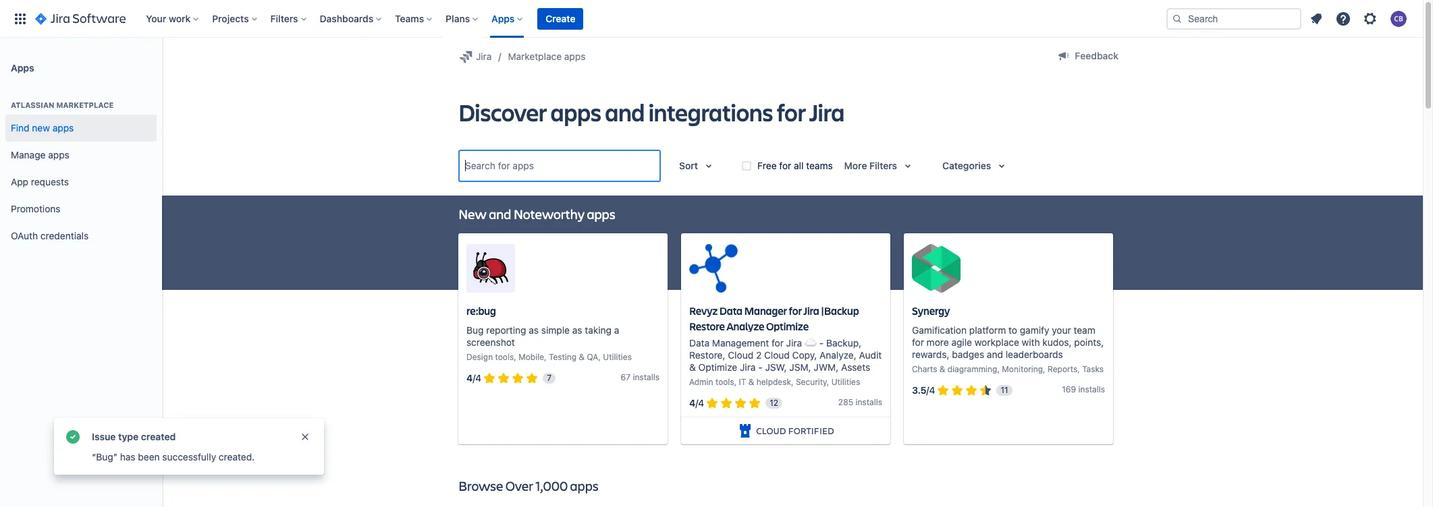 Task type: describe. For each thing, give the bounding box(es) containing it.
12
[[770, 399, 778, 409]]

notifications image
[[1308, 10, 1324, 27]]

successfully
[[162, 452, 216, 463]]

, left testing on the left of the page
[[544, 352, 547, 362]]

dismiss image
[[300, 432, 311, 443]]

cloud
[[756, 424, 786, 437]]

analyze
[[727, 319, 764, 333]]

, down leaderboards
[[1043, 364, 1045, 375]]

teams button
[[391, 8, 438, 29]]

Search for apps field
[[461, 154, 658, 178]]

jira down plans popup button
[[476, 51, 492, 62]]

with
[[1022, 337, 1040, 348]]

new and noteworthy apps
[[458, 205, 615, 223]]

sort
[[679, 160, 698, 171]]

apps right 1,000
[[570, 477, 599, 495]]

appswitcher icon image
[[12, 10, 28, 27]]

apps button
[[487, 8, 528, 29]]

manage apps link
[[5, 142, 157, 169]]

"bug" has been successfully created.
[[92, 452, 255, 463]]

plans
[[446, 12, 470, 24]]

help image
[[1335, 10, 1351, 27]]

find new apps
[[11, 122, 74, 133]]

dashboards button
[[316, 8, 387, 29]]

security
[[796, 377, 827, 387]]

3.5
[[912, 385, 926, 396]]

more filters
[[844, 160, 897, 171]]

app requests
[[11, 176, 69, 187]]

tasks
[[1082, 364, 1104, 375]]

gamification platform to gamify your team for more agile workplace with kudos, points, rewards, badges and leaderboards charts & diagramming , monitoring , reports , tasks
[[912, 325, 1104, 375]]

, down the jsm,
[[791, 377, 794, 387]]

2 as from the left
[[572, 325, 582, 336]]

kudos,
[[1043, 337, 1072, 348]]

re:bug
[[466, 304, 496, 318]]

, left the it at the right
[[734, 377, 737, 387]]

285 install s
[[838, 398, 882, 408]]

discover
[[458, 96, 547, 128]]

for left all
[[779, 160, 791, 171]]

browse
[[458, 477, 503, 495]]

manage apps
[[11, 149, 69, 160]]

discover apps and integrations for jira
[[458, 96, 844, 128]]

1 vertical spatial and
[[489, 205, 511, 223]]

revyz data manager for jira |backup restore analyze optimize image
[[689, 244, 738, 293]]

team
[[1074, 325, 1095, 336]]

qa
[[587, 352, 598, 362]]

synergy image
[[912, 244, 961, 293]]

7
[[547, 374, 552, 384]]

all
[[794, 160, 804, 171]]

taking
[[585, 325, 612, 336]]

for up free for all teams
[[777, 96, 806, 128]]

categories
[[942, 160, 991, 171]]

your work button
[[142, 8, 204, 29]]

data inside 'data management for jira ☁️ - backup, restore, cloud 2 cloud copy, analyze, audit & optimize jira - jsw, jsm, jwm, assets admin tools , it & helpdesk , security , utilities'
[[689, 338, 710, 349]]

for inside 'data management for jira ☁️ - backup, restore, cloud 2 cloud copy, analyze, audit & optimize jira - jsw, jsm, jwm, assets admin tools , it & helpdesk , security , utilities'
[[772, 338, 784, 349]]

more
[[844, 160, 867, 171]]

manager
[[744, 304, 787, 318]]

primary element
[[8, 0, 1166, 37]]

install for synergy
[[1078, 385, 1101, 395]]

fortified
[[788, 424, 834, 437]]

feedback
[[1075, 50, 1119, 61]]

created.
[[219, 452, 255, 463]]

jira inside revyz data manager for jira |backup restore analyze optimize
[[804, 304, 819, 318]]

tools inside 'data management for jira ☁️ - backup, restore, cloud 2 cloud copy, analyze, audit & optimize jira - jsw, jsm, jwm, assets admin tools , it & helpdesk , security , utilities'
[[715, 377, 734, 387]]

plans button
[[442, 8, 483, 29]]

leaderboards
[[1006, 349, 1063, 360]]

/ for synergy
[[926, 385, 929, 396]]

4 / 4 for re:bug
[[466, 373, 481, 384]]

, down taking
[[598, 352, 601, 362]]

jsm,
[[789, 362, 811, 373]]

created
[[141, 431, 176, 443]]

new
[[32, 122, 50, 133]]

simple
[[541, 325, 570, 336]]

install for re:bug
[[633, 373, 655, 383]]

backup,
[[826, 338, 861, 349]]

apps right "noteworthy" at the top of page
[[587, 205, 615, 223]]

work
[[169, 12, 191, 24]]

search image
[[1172, 13, 1183, 24]]

/ for revyz data manager for jira |backup restore analyze optimize
[[695, 398, 698, 409]]

your profile and settings image
[[1391, 10, 1407, 27]]

audit
[[859, 350, 882, 361]]

3.5 / 4
[[912, 385, 935, 396]]

assets
[[841, 362, 870, 373]]

your
[[1052, 325, 1071, 336]]

data inside revyz data manager for jira |backup restore analyze optimize
[[720, 304, 743, 318]]

, left the monitoring
[[997, 364, 1000, 375]]

reporting
[[486, 325, 526, 336]]

app
[[11, 176, 28, 187]]

rewards,
[[912, 349, 949, 360]]

& inside bug reporting as simple as taking a screenshot design tools , mobile , testing & qa , utilities
[[579, 352, 585, 362]]

teams
[[395, 12, 424, 24]]

find
[[11, 122, 29, 133]]

badges
[[952, 349, 984, 360]]

for inside 'gamification platform to gamify your team for more agile workplace with kudos, points, rewards, badges and leaderboards charts & diagramming , monitoring , reports , tasks'
[[912, 337, 924, 348]]

filters button
[[266, 8, 312, 29]]

monitoring
[[1002, 364, 1043, 375]]

over
[[505, 477, 533, 495]]

, left tasks
[[1078, 364, 1080, 375]]

a
[[614, 325, 619, 336]]

mobile
[[519, 352, 544, 362]]

find new apps link
[[5, 115, 157, 142]]

gamification
[[912, 325, 967, 336]]

"bug"
[[92, 452, 117, 463]]

platform
[[969, 325, 1006, 336]]

s for revyz data manager for jira |backup restore analyze optimize
[[878, 398, 882, 408]]

reports
[[1048, 364, 1078, 375]]



Task type: vqa. For each thing, say whether or not it's contained in the screenshot.
Transition Transitions connect statuses as actions that move work through your flow.'s Transition
no



Task type: locate. For each thing, give the bounding box(es) containing it.
1 vertical spatial data
[[689, 338, 710, 349]]

as left simple
[[529, 325, 539, 336]]

0 vertical spatial tools
[[495, 352, 514, 362]]

marketplace apps
[[508, 51, 586, 62]]

2 horizontal spatial /
[[926, 385, 929, 396]]

context icon image
[[458, 49, 475, 65], [458, 49, 475, 65]]

/ down design
[[473, 373, 475, 384]]

s for synergy
[[1101, 385, 1105, 395]]

oauth
[[11, 230, 38, 241]]

1 vertical spatial apps
[[11, 62, 34, 73]]

1 vertical spatial 4 / 4
[[689, 398, 704, 409]]

cloud fortified app badge image
[[737, 423, 754, 439]]

jira up the it at the right
[[740, 362, 756, 373]]

1 horizontal spatial data
[[720, 304, 743, 318]]

has
[[120, 452, 135, 463]]

0 horizontal spatial s
[[655, 373, 660, 383]]

0 vertical spatial data
[[720, 304, 743, 318]]

app requests link
[[5, 169, 157, 196]]

filters inside dropdown button
[[270, 12, 298, 24]]

0 horizontal spatial -
[[758, 362, 763, 373]]

apps up requests
[[48, 149, 69, 160]]

bug reporting as simple as taking a screenshot design tools , mobile , testing & qa , utilities
[[466, 325, 632, 362]]

0 vertical spatial and
[[605, 96, 645, 128]]

issue
[[92, 431, 116, 443]]

s right 285
[[878, 398, 882, 408]]

2 cloud from the left
[[764, 350, 790, 361]]

1 vertical spatial optimize
[[698, 362, 737, 373]]

data management for jira ☁️ - backup, restore, cloud 2 cloud copy, analyze, audit & optimize jira - jsw, jsm, jwm, assets admin tools , it & helpdesk , security , utilities
[[689, 338, 882, 387]]

1 horizontal spatial 4 / 4
[[689, 398, 704, 409]]

1 horizontal spatial optimize
[[766, 319, 809, 333]]

optimize down manager
[[766, 319, 809, 333]]

create
[[546, 12, 575, 24]]

2 vertical spatial s
[[878, 398, 882, 408]]

utilities inside bug reporting as simple as taking a screenshot design tools , mobile , testing & qa , utilities
[[603, 352, 632, 362]]

browse over 1,000 apps
[[458, 477, 599, 495]]

tools down screenshot
[[495, 352, 514, 362]]

install
[[633, 373, 655, 383], [1078, 385, 1101, 395], [856, 398, 878, 408]]

utilities inside 'data management for jira ☁️ - backup, restore, cloud 2 cloud copy, analyze, audit & optimize jira - jsw, jsm, jwm, assets admin tools , it & helpdesk , security , utilities'
[[831, 377, 860, 387]]

, down jwm,
[[827, 377, 829, 387]]

0 horizontal spatial 4 / 4
[[466, 373, 481, 384]]

1 horizontal spatial marketplace
[[508, 51, 562, 62]]

1 horizontal spatial as
[[572, 325, 582, 336]]

0 vertical spatial s
[[655, 373, 660, 383]]

apps up atlassian
[[11, 62, 34, 73]]

oauth credentials link
[[5, 223, 157, 250]]

install right 285
[[856, 398, 878, 408]]

1 vertical spatial marketplace
[[56, 101, 114, 109]]

/ down admin
[[695, 398, 698, 409]]

1 horizontal spatial utilities
[[831, 377, 860, 387]]

0 horizontal spatial optimize
[[698, 362, 737, 373]]

2 vertical spatial install
[[856, 398, 878, 408]]

0 vertical spatial -
[[819, 338, 824, 349]]

1 vertical spatial tools
[[715, 377, 734, 387]]

for inside revyz data manager for jira |backup restore analyze optimize
[[789, 304, 802, 318]]

1 horizontal spatial /
[[695, 398, 698, 409]]

4 / 4 for revyz data manager for jira |backup restore analyze optimize
[[689, 398, 704, 409]]

manage
[[11, 149, 46, 160]]

tools left the it at the right
[[715, 377, 734, 387]]

create button
[[538, 8, 584, 29]]

optimize down restore, on the bottom of the page
[[698, 362, 737, 373]]

analyze,
[[820, 350, 856, 361]]

/ for re:bug
[[473, 373, 475, 384]]

jira up copy,
[[786, 338, 802, 349]]

0 horizontal spatial tools
[[495, 352, 514, 362]]

as
[[529, 325, 539, 336], [572, 325, 582, 336]]

filters right projects dropdown button
[[270, 12, 298, 24]]

bug
[[466, 325, 484, 336]]

marketplace up find new apps link
[[56, 101, 114, 109]]

screenshot
[[466, 337, 515, 348]]

credentials
[[40, 230, 89, 241]]

data up restore, on the bottom of the page
[[689, 338, 710, 349]]

atlassian marketplace group
[[5, 86, 157, 254]]

atlassian marketplace
[[11, 101, 114, 109]]

2 horizontal spatial install
[[1078, 385, 1101, 395]]

gamify
[[1020, 325, 1049, 336]]

1 horizontal spatial and
[[605, 96, 645, 128]]

apps down primary element
[[564, 51, 586, 62]]

for right manager
[[789, 304, 802, 318]]

data
[[720, 304, 743, 318], [689, 338, 710, 349]]

tools inside bug reporting as simple as taking a screenshot design tools , mobile , testing & qa , utilities
[[495, 352, 514, 362]]

, left mobile
[[514, 352, 516, 362]]

marketplace down create "button"
[[508, 51, 562, 62]]

apps up search for apps field
[[550, 96, 601, 128]]

as left taking
[[572, 325, 582, 336]]

for
[[777, 96, 806, 128], [779, 160, 791, 171], [789, 304, 802, 318], [912, 337, 924, 348], [772, 338, 784, 349]]

,
[[514, 352, 516, 362], [544, 352, 547, 362], [598, 352, 601, 362], [997, 364, 1000, 375], [1043, 364, 1045, 375], [1078, 364, 1080, 375], [734, 377, 737, 387], [791, 377, 794, 387], [827, 377, 829, 387]]

points,
[[1074, 337, 1104, 348]]

0 horizontal spatial as
[[529, 325, 539, 336]]

& left qa
[[579, 352, 585, 362]]

0 horizontal spatial apps
[[11, 62, 34, 73]]

1 horizontal spatial cloud
[[764, 350, 790, 361]]

helpdesk
[[757, 377, 791, 387]]

4 for re:bug
[[475, 373, 481, 384]]

0 vertical spatial marketplace
[[508, 51, 562, 62]]

type
[[118, 431, 139, 443]]

for up rewards,
[[912, 337, 924, 348]]

0 vertical spatial /
[[473, 373, 475, 384]]

jira left |backup
[[804, 304, 819, 318]]

& right the it at the right
[[748, 377, 754, 387]]

and inside 'gamification platform to gamify your team for more agile workplace with kudos, points, rewards, badges and leaderboards charts & diagramming , monitoring , reports , tasks'
[[987, 349, 1003, 360]]

jsw,
[[765, 362, 787, 373]]

restore
[[689, 319, 725, 333]]

projects
[[212, 12, 249, 24]]

1 vertical spatial utilities
[[831, 377, 860, 387]]

4 / 4 down admin
[[689, 398, 704, 409]]

install down tasks
[[1078, 385, 1101, 395]]

1 horizontal spatial tools
[[715, 377, 734, 387]]

1 horizontal spatial -
[[819, 338, 824, 349]]

0 vertical spatial optimize
[[766, 319, 809, 333]]

success image
[[65, 429, 81, 446]]

0 horizontal spatial and
[[489, 205, 511, 223]]

4 for synergy
[[929, 385, 935, 396]]

0 horizontal spatial marketplace
[[56, 101, 114, 109]]

banner
[[0, 0, 1423, 38]]

issue type created
[[92, 431, 176, 443]]

0 vertical spatial 4 / 4
[[466, 373, 481, 384]]

0 horizontal spatial /
[[473, 373, 475, 384]]

for up "jsw,"
[[772, 338, 784, 349]]

1 vertical spatial filters
[[870, 160, 897, 171]]

11
[[1001, 386, 1008, 396]]

diagramming
[[948, 364, 997, 375]]

admin
[[689, 377, 713, 387]]

to
[[1009, 325, 1017, 336]]

free for all teams
[[757, 160, 833, 171]]

data up "analyze"
[[720, 304, 743, 318]]

0 vertical spatial filters
[[270, 12, 298, 24]]

1 horizontal spatial s
[[878, 398, 882, 408]]

feedback button
[[1048, 45, 1127, 67]]

4 for revyz data manager for jira |backup restore analyze optimize
[[698, 398, 704, 409]]

sidebar navigation image
[[147, 54, 177, 81]]

4 / 4 down design
[[466, 373, 481, 384]]

0 horizontal spatial filters
[[270, 12, 298, 24]]

jira up teams
[[809, 96, 844, 128]]

cloud up "jsw,"
[[764, 350, 790, 361]]

free
[[757, 160, 777, 171]]

1 as from the left
[[529, 325, 539, 336]]

install for revyz data manager for jira |backup restore analyze optimize
[[856, 398, 878, 408]]

oauth credentials
[[11, 230, 89, 241]]

1 vertical spatial -
[[758, 362, 763, 373]]

& up admin
[[689, 362, 696, 373]]

|backup
[[821, 304, 859, 318]]

cloud down management
[[728, 350, 753, 361]]

tools
[[495, 352, 514, 362], [715, 377, 734, 387]]

0 vertical spatial apps
[[492, 12, 515, 24]]

utilities up 67
[[603, 352, 632, 362]]

169 install s
[[1062, 385, 1105, 395]]

2 horizontal spatial s
[[1101, 385, 1105, 395]]

utilities down assets
[[831, 377, 860, 387]]

jira software image
[[35, 10, 126, 27], [35, 10, 126, 27]]

workplace
[[975, 337, 1019, 348]]

1,000
[[536, 477, 568, 495]]

re:bug image
[[466, 244, 515, 293]]

apps right the 'new'
[[52, 122, 74, 133]]

apps inside popup button
[[492, 12, 515, 24]]

s for re:bug
[[655, 373, 660, 383]]

your work
[[146, 12, 191, 24]]

and
[[605, 96, 645, 128], [489, 205, 511, 223], [987, 349, 1003, 360]]

- right ☁️
[[819, 338, 824, 349]]

2
[[756, 350, 762, 361]]

optimize inside revyz data manager for jira |backup restore analyze optimize
[[766, 319, 809, 333]]

s right 67
[[655, 373, 660, 383]]

1 horizontal spatial install
[[856, 398, 878, 408]]

s down tasks
[[1101, 385, 1105, 395]]

67
[[621, 373, 631, 383]]

4
[[466, 373, 473, 384], [475, 373, 481, 384], [929, 385, 935, 396], [689, 398, 695, 409], [698, 398, 704, 409]]

marketplace inside 'group'
[[56, 101, 114, 109]]

2 vertical spatial /
[[695, 398, 698, 409]]

0 horizontal spatial install
[[633, 373, 655, 383]]

& inside 'gamification platform to gamify your team for more agile workplace with kudos, points, rewards, badges and leaderboards charts & diagramming , monitoring , reports , tasks'
[[940, 364, 945, 375]]

Search field
[[1166, 8, 1302, 29]]

teams
[[806, 160, 833, 171]]

been
[[138, 452, 160, 463]]

/ down charts
[[926, 385, 929, 396]]

☁️
[[805, 338, 817, 349]]

new
[[458, 205, 487, 223]]

2 vertical spatial and
[[987, 349, 1003, 360]]

0 horizontal spatial cloud
[[728, 350, 753, 361]]

1 vertical spatial s
[[1101, 385, 1105, 395]]

1 horizontal spatial apps
[[492, 12, 515, 24]]

1 vertical spatial install
[[1078, 385, 1101, 395]]

1 vertical spatial /
[[926, 385, 929, 396]]

& right charts
[[940, 364, 945, 375]]

optimize inside 'data management for jira ☁️ - backup, restore, cloud 2 cloud copy, analyze, audit & optimize jira - jsw, jsm, jwm, assets admin tools , it & helpdesk , security , utilities'
[[698, 362, 737, 373]]

0 horizontal spatial data
[[689, 338, 710, 349]]

1 horizontal spatial filters
[[870, 160, 897, 171]]

install right 67
[[633, 373, 655, 383]]

promotions
[[11, 203, 60, 214]]

jira
[[476, 51, 492, 62], [809, 96, 844, 128], [804, 304, 819, 318], [786, 338, 802, 349], [740, 362, 756, 373]]

- down '2'
[[758, 362, 763, 373]]

promotions link
[[5, 196, 157, 223]]

requests
[[31, 176, 69, 187]]

169
[[1062, 385, 1076, 395]]

testing
[[549, 352, 577, 362]]

filters right 'more'
[[870, 160, 897, 171]]

1 cloud from the left
[[728, 350, 753, 361]]

cloud fortified
[[756, 424, 834, 437]]

restore,
[[689, 350, 725, 361]]

0 vertical spatial utilities
[[603, 352, 632, 362]]

0 horizontal spatial utilities
[[603, 352, 632, 362]]

settings image
[[1362, 10, 1378, 27]]

banner containing your work
[[0, 0, 1423, 38]]

synergy
[[912, 304, 950, 318]]

apps right plans popup button
[[492, 12, 515, 24]]

management
[[712, 338, 769, 349]]

agile
[[951, 337, 972, 348]]

0 vertical spatial install
[[633, 373, 655, 383]]

&
[[579, 352, 585, 362], [689, 362, 696, 373], [940, 364, 945, 375], [748, 377, 754, 387]]

jira link
[[458, 49, 492, 65]]

2 horizontal spatial and
[[987, 349, 1003, 360]]

design
[[466, 352, 493, 362]]

apps
[[564, 51, 586, 62], [550, 96, 601, 128], [52, 122, 74, 133], [48, 149, 69, 160], [587, 205, 615, 223], [570, 477, 599, 495]]

more
[[927, 337, 949, 348]]



